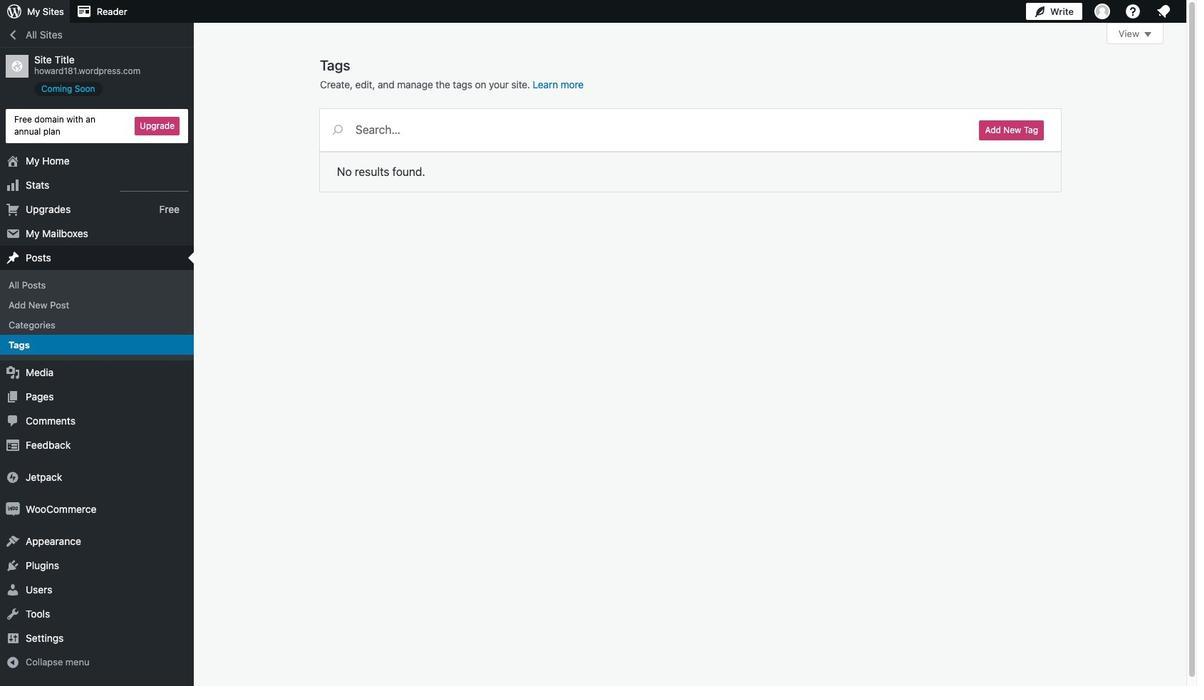 Task type: describe. For each thing, give the bounding box(es) containing it.
2 img image from the top
[[6, 503, 20, 517]]

closed image
[[1145, 32, 1152, 37]]

highest hourly views 0 image
[[120, 182, 188, 191]]

my profile image
[[1095, 4, 1111, 19]]

Search search field
[[356, 109, 963, 150]]



Task type: vqa. For each thing, say whether or not it's contained in the screenshot.
first img from the bottom of the page
yes



Task type: locate. For each thing, give the bounding box(es) containing it.
None search field
[[320, 109, 963, 150]]

img image
[[6, 471, 20, 485], [6, 503, 20, 517]]

0 vertical spatial img image
[[6, 471, 20, 485]]

1 img image from the top
[[6, 471, 20, 485]]

main content
[[320, 23, 1164, 192]]

help image
[[1125, 3, 1142, 20]]

1 vertical spatial img image
[[6, 503, 20, 517]]

manage your notifications image
[[1156, 3, 1173, 20]]

open search image
[[320, 121, 356, 138]]



